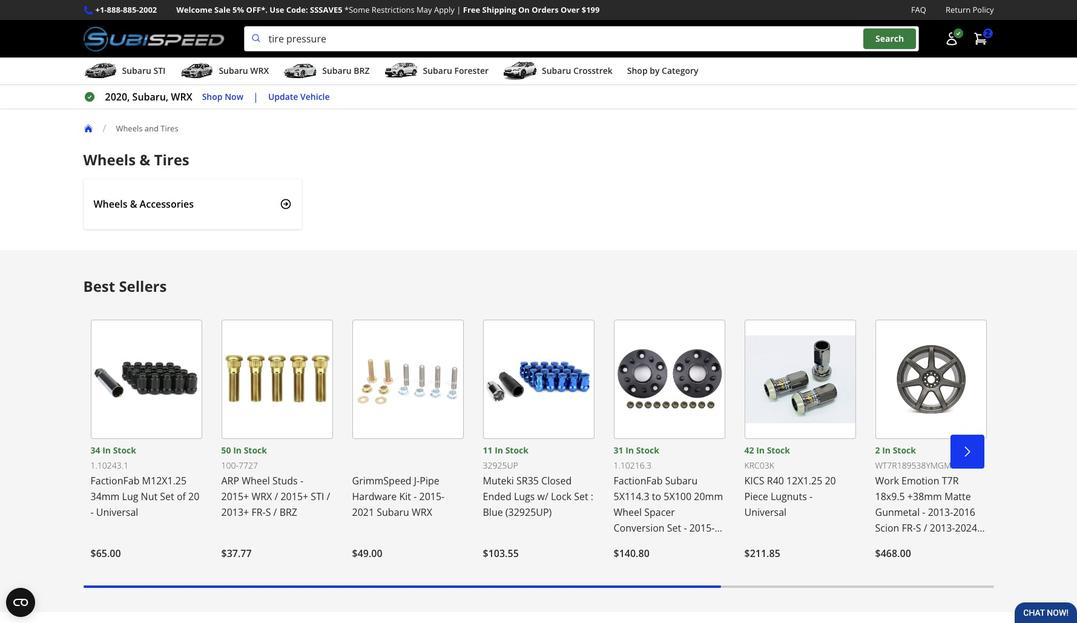 Task type: describe. For each thing, give the bounding box(es) containing it.
wheels & tires
[[83, 150, 190, 170]]

brz inside 50 in stock 100-7727 arp wheel studs - 2015+ wrx / 2015+ sti / 2013+ fr-s / brz
[[280, 506, 297, 519]]

grimmspeed j-pipe hardware kit - 2015- 2021 subaru wrx
[[352, 474, 445, 519]]

set inside 31 in stock 1.10216.3 factionfab subaru 5x114.3 to 5x100 20mm wheel spacer conversion set - 2015- 2021 subaru wrx & sti
[[668, 522, 682, 535]]

free
[[463, 4, 481, 15]]

ended
[[483, 490, 512, 504]]

+1-
[[95, 4, 107, 15]]

blue
[[483, 506, 503, 519]]

34
[[91, 445, 100, 456]]

34mm
[[91, 490, 120, 504]]

grimmspeed j-pipe hardware kit - 2015-2021 subaru wrx image
[[352, 320, 464, 439]]

universal inside 42 in stock krc03k kics r40 12x1.25 20 piece lugnuts - universal
[[745, 506, 787, 519]]

- inside 2 in stock wt7r189538ymgm work emotion t7r 18x9.5 +38mm matte gunmetal - 2013-2016 scion fr-s / 2013-2024 subaru brz / 2017-2024 toyota
[[923, 506, 926, 519]]

s inside 50 in stock 100-7727 arp wheel studs - 2015+ wrx / 2015+ sti / 2013+ fr-s / brz
[[266, 506, 271, 519]]

work emotion t7r 18x9.5 +38mm matte gunmetal - 2013-2016 scion fr-s / 2013-2024 subaru brz / 2017-2024 toyota image
[[876, 320, 987, 439]]

welcome
[[176, 4, 212, 15]]

0 vertical spatial 2013-
[[929, 506, 954, 519]]

emotion
[[902, 474, 940, 488]]

subaru,
[[132, 90, 169, 104]]

sr35
[[517, 474, 539, 488]]

wrx inside 31 in stock 1.10216.3 factionfab subaru 5x114.3 to 5x100 20mm wheel spacer conversion set - 2015- 2021 subaru wrx & sti
[[674, 537, 694, 551]]

m12x1.25
[[142, 474, 187, 488]]

faq link
[[912, 4, 927, 16]]

update vehicle
[[268, 91, 330, 102]]

update
[[268, 91, 298, 102]]

kics r40 12x1.25 20 piece lugnuts - universal image
[[745, 320, 856, 439]]

subaru crosstrek
[[542, 65, 613, 76]]

subaru up vehicle
[[322, 65, 352, 76]]

& for accessories
[[130, 198, 137, 211]]

42 in stock krc03k kics r40 12x1.25 20 piece lugnuts - universal
[[745, 445, 837, 519]]

j-
[[414, 474, 420, 488]]

sssave5
[[310, 4, 343, 15]]

now
[[225, 91, 244, 102]]

studs
[[273, 474, 298, 488]]

subaru up 2020, subaru, wrx at the left of the page
[[122, 65, 151, 76]]

$49.00
[[352, 547, 383, 561]]

1 vertical spatial |
[[253, 90, 259, 104]]

wheels for wheels & accessories
[[94, 198, 128, 211]]

2 button
[[968, 27, 995, 51]]

a subaru forester thumbnail image image
[[384, 62, 418, 80]]

sellers
[[119, 276, 167, 296]]

subaru down conversion
[[639, 537, 671, 551]]

accessories
[[140, 198, 194, 211]]

wrx down a subaru wrx thumbnail image at left
[[171, 90, 192, 104]]

orders
[[532, 4, 559, 15]]

11
[[483, 445, 493, 456]]

brz inside 2 in stock wt7r189538ymgm work emotion t7r 18x9.5 +38mm matte gunmetal - 2013-2016 scion fr-s / 2013-2024 subaru brz / 2017-2024 toyota
[[911, 537, 929, 551]]

in for arp wheel studs - 2015+ wrx / 2015+ sti / 2013+ fr-s / brz
[[233, 445, 242, 456]]

2 for 2 in stock wt7r189538ymgm work emotion t7r 18x9.5 +38mm matte gunmetal - 2013-2016 scion fr-s / 2013-2024 subaru brz / 2017-2024 toyota
[[876, 445, 881, 456]]

stock for m12x1.25
[[113, 445, 136, 456]]

return policy
[[946, 4, 995, 15]]

$199
[[582, 4, 600, 15]]

a subaru brz thumbnail image image
[[284, 62, 318, 80]]

fr- inside 2 in stock wt7r189538ymgm work emotion t7r 18x9.5 +38mm matte gunmetal - 2013-2016 scion fr-s / 2013-2024 subaru brz / 2017-2024 toyota
[[903, 522, 917, 535]]

a subaru crosstrek thumbnail image image
[[504, 62, 537, 80]]

update vehicle button
[[268, 90, 330, 104]]

factionfab for 5x114.3
[[614, 474, 663, 488]]

2013+
[[221, 506, 249, 519]]

11 in stock 32925up muteki sr35 closed ended lugs w/ lock set : blue (32925up)
[[483, 445, 594, 519]]

34 in stock 1.10243.1 factionfab m12x1.25 34mm lug nut set of 20 - universal
[[91, 445, 200, 519]]

1 vertical spatial 2024
[[962, 537, 985, 551]]

piece
[[745, 490, 769, 504]]

crosstrek
[[574, 65, 613, 76]]

wheel inside 31 in stock 1.10216.3 factionfab subaru 5x114.3 to 5x100 20mm wheel spacer conversion set - 2015- 2021 subaru wrx & sti
[[614, 506, 642, 519]]

wrx inside dropdown button
[[250, 65, 269, 76]]

$65.00
[[91, 547, 121, 561]]

nut
[[141, 490, 158, 504]]

5x114.3
[[614, 490, 650, 504]]

policy
[[973, 4, 995, 15]]

sti inside 31 in stock 1.10216.3 factionfab subaru 5x114.3 to 5x100 20mm wheel spacer conversion set - 2015- 2021 subaru wrx & sti
[[706, 537, 720, 551]]

krc03k
[[745, 460, 775, 472]]

best sellers
[[83, 276, 167, 296]]

wrx inside 50 in stock 100-7727 arp wheel studs - 2015+ wrx / 2015+ sti / 2013+ fr-s / brz
[[252, 490, 272, 504]]

button image
[[945, 32, 959, 46]]

t7r
[[943, 474, 959, 488]]

in for factionfab subaru 5x114.3 to 5x100 20mm wheel spacer conversion set - 2015- 2021 subaru wrx & sti
[[626, 445, 634, 456]]

a subaru sti thumbnail image image
[[83, 62, 117, 80]]

subaru brz button
[[284, 60, 370, 84]]

(32925up)
[[506, 506, 552, 519]]

$211.85
[[745, 547, 781, 561]]

vehicle
[[301, 91, 330, 102]]

:
[[591, 490, 594, 504]]

wheel inside 50 in stock 100-7727 arp wheel studs - 2015+ wrx / 2015+ sti / 2013+ fr-s / brz
[[242, 474, 270, 488]]

+1-888-885-2002 link
[[95, 4, 157, 16]]

welcome sale 5% off*. use code: sssave5
[[176, 4, 343, 15]]

18x9.5
[[876, 490, 906, 504]]

subaru inside 2 in stock wt7r189538ymgm work emotion t7r 18x9.5 +38mm matte gunmetal - 2013-2016 scion fr-s / 2013-2024 subaru brz / 2017-2024 toyota
[[876, 537, 908, 551]]

$468.00
[[876, 547, 912, 561]]

32925up
[[483, 460, 518, 472]]

category
[[662, 65, 699, 76]]

wheels for wheels & tires
[[83, 150, 136, 170]]

set inside 34 in stock 1.10243.1 factionfab m12x1.25 34mm lug nut set of 20 - universal
[[160, 490, 174, 504]]

subaru forester button
[[384, 60, 489, 84]]

1 vertical spatial 2013-
[[931, 522, 956, 535]]

use
[[270, 4, 284, 15]]

2015- inside grimmspeed j-pipe hardware kit - 2015- 2021 subaru wrx
[[420, 490, 445, 504]]

code:
[[286, 4, 308, 15]]

$37.77
[[221, 547, 252, 561]]

2021 inside grimmspeed j-pipe hardware kit - 2015- 2021 subaru wrx
[[352, 506, 374, 519]]

lugnuts
[[771, 490, 808, 504]]

wheels & accessories link
[[83, 179, 302, 230]]

1.10243.1
[[91, 460, 129, 472]]

subaru left forester
[[423, 65, 452, 76]]

20 inside 34 in stock 1.10243.1 factionfab m12x1.25 34mm lug nut set of 20 - universal
[[188, 490, 200, 504]]

restrictions
[[372, 4, 415, 15]]

stock for subaru
[[637, 445, 660, 456]]

- inside 42 in stock krc03k kics r40 12x1.25 20 piece lugnuts - universal
[[810, 490, 813, 504]]

wrx inside grimmspeed j-pipe hardware kit - 2015- 2021 subaru wrx
[[412, 506, 433, 519]]

matte
[[945, 490, 972, 504]]

2 2015+ from the left
[[281, 490, 309, 504]]

stock for emotion
[[893, 445, 917, 456]]

1.10216.3
[[614, 460, 652, 472]]

s inside 2 in stock wt7r189538ymgm work emotion t7r 18x9.5 +38mm matte gunmetal - 2013-2016 scion fr-s / 2013-2024 subaru brz / 2017-2024 toyota
[[917, 522, 922, 535]]

spacer
[[645, 506, 675, 519]]

gunmetal
[[876, 506, 920, 519]]



Task type: locate. For each thing, give the bounding box(es) containing it.
2 horizontal spatial set
[[668, 522, 682, 535]]

2 universal from the left
[[745, 506, 787, 519]]

2013- down +38mm
[[929, 506, 954, 519]]

1 vertical spatial shop
[[202, 91, 223, 102]]

kics
[[745, 474, 765, 488]]

2015-
[[420, 490, 445, 504], [690, 522, 715, 535]]

lock
[[551, 490, 572, 504]]

grimmspeed
[[352, 474, 412, 488]]

1 in from the left
[[102, 445, 111, 456]]

home image
[[83, 124, 93, 133]]

subaru brz
[[322, 65, 370, 76]]

on
[[519, 4, 530, 15]]

universal inside 34 in stock 1.10243.1 factionfab m12x1.25 34mm lug nut set of 20 - universal
[[96, 506, 138, 519]]

1 2015+ from the left
[[221, 490, 249, 504]]

0 horizontal spatial &
[[130, 198, 137, 211]]

muteki
[[483, 474, 514, 488]]

20
[[825, 474, 837, 488], [188, 490, 200, 504]]

fr- down gunmetal
[[903, 522, 917, 535]]

wheels & accessories
[[94, 198, 194, 211]]

shop now
[[202, 91, 244, 102]]

- right 'studs'
[[300, 474, 304, 488]]

2 down the policy
[[986, 27, 991, 39]]

brz down 'studs'
[[280, 506, 297, 519]]

factionfab for 34mm
[[91, 474, 140, 488]]

0 vertical spatial wheel
[[242, 474, 270, 488]]

wrx down spacer
[[674, 537, 694, 551]]

0 vertical spatial brz
[[354, 65, 370, 76]]

2 up work
[[876, 445, 881, 456]]

0 vertical spatial fr-
[[252, 506, 266, 519]]

0 horizontal spatial brz
[[280, 506, 297, 519]]

1 stock from the left
[[113, 445, 136, 456]]

scion
[[876, 522, 900, 535]]

in right 11
[[495, 445, 503, 456]]

2015- inside 31 in stock 1.10216.3 factionfab subaru 5x114.3 to 5x100 20mm wheel spacer conversion set - 2015- 2021 subaru wrx & sti
[[690, 522, 715, 535]]

1 vertical spatial 2015-
[[690, 522, 715, 535]]

off*.
[[246, 4, 268, 15]]

search
[[876, 33, 905, 44]]

6 in from the left
[[883, 445, 891, 456]]

0 vertical spatial 2015-
[[420, 490, 445, 504]]

stock inside 34 in stock 1.10243.1 factionfab m12x1.25 34mm lug nut set of 20 - universal
[[113, 445, 136, 456]]

0 vertical spatial 2
[[986, 27, 991, 39]]

kit
[[400, 490, 411, 504]]

5x100
[[664, 490, 692, 504]]

in right the 50
[[233, 445, 242, 456]]

sti inside dropdown button
[[154, 65, 166, 76]]

20 right of
[[188, 490, 200, 504]]

wheel down 7727
[[242, 474, 270, 488]]

5%
[[233, 4, 244, 15]]

sti up subaru,
[[154, 65, 166, 76]]

- right kit
[[414, 490, 417, 504]]

hardware
[[352, 490, 397, 504]]

| left the free
[[457, 4, 461, 15]]

- inside grimmspeed j-pipe hardware kit - 2015- 2021 subaru wrx
[[414, 490, 417, 504]]

0 vertical spatial |
[[457, 4, 461, 15]]

1 vertical spatial fr-
[[903, 522, 917, 535]]

shipping
[[483, 4, 517, 15]]

set inside the 11 in stock 32925up muteki sr35 closed ended lugs w/ lock set : blue (32925up)
[[574, 490, 589, 504]]

stock inside 31 in stock 1.10216.3 factionfab subaru 5x114.3 to 5x100 20mm wheel spacer conversion set - 2015- 2021 subaru wrx & sti
[[637, 445, 660, 456]]

in inside 31 in stock 1.10216.3 factionfab subaru 5x114.3 to 5x100 20mm wheel spacer conversion set - 2015- 2021 subaru wrx & sti
[[626, 445, 634, 456]]

in right 42
[[757, 445, 765, 456]]

r40
[[768, 474, 785, 488]]

2021 down "hardware"
[[352, 506, 374, 519]]

0 vertical spatial shop
[[628, 65, 648, 76]]

1 horizontal spatial s
[[917, 522, 922, 535]]

in inside 50 in stock 100-7727 arp wheel studs - 2015+ wrx / 2015+ sti / 2013+ fr-s / brz
[[233, 445, 242, 456]]

shop by category
[[628, 65, 699, 76]]

shop inside shop now link
[[202, 91, 223, 102]]

3 in from the left
[[495, 445, 503, 456]]

stock up wt7r189538ymgm
[[893, 445, 917, 456]]

2015+ up '2013+'
[[221, 490, 249, 504]]

stock up 32925up
[[506, 445, 529, 456]]

pipe
[[420, 474, 440, 488]]

0 vertical spatial sti
[[154, 65, 166, 76]]

factionfab inside 34 in stock 1.10243.1 factionfab m12x1.25 34mm lug nut set of 20 - universal
[[91, 474, 140, 488]]

1 horizontal spatial set
[[574, 490, 589, 504]]

0 horizontal spatial sti
[[154, 65, 166, 76]]

2021 inside 31 in stock 1.10216.3 factionfab subaru 5x114.3 to 5x100 20mm wheel spacer conversion set - 2015- 2021 subaru wrx & sti
[[614, 537, 636, 551]]

& for tires
[[140, 150, 150, 170]]

- inside 34 in stock 1.10243.1 factionfab m12x1.25 34mm lug nut set of 20 - universal
[[91, 506, 94, 519]]

5 stock from the left
[[767, 445, 791, 456]]

31
[[614, 445, 624, 456]]

subaru down kit
[[377, 506, 410, 519]]

wheels and tires
[[116, 123, 178, 134]]

2 stock from the left
[[244, 445, 267, 456]]

20 right 12x1.25
[[825, 474, 837, 488]]

4 in from the left
[[626, 445, 634, 456]]

1 horizontal spatial wheel
[[614, 506, 642, 519]]

1 vertical spatial 2021
[[614, 537, 636, 551]]

2015+
[[221, 490, 249, 504], [281, 490, 309, 504]]

20 inside 42 in stock krc03k kics r40 12x1.25 20 piece lugnuts - universal
[[825, 474, 837, 488]]

arp wheel studs - 2015+ wrx / 2015+ sti / 2013+ fr-s / brz image
[[221, 320, 333, 439]]

tires right and
[[161, 123, 178, 134]]

1 factionfab from the left
[[91, 474, 140, 488]]

1 vertical spatial s
[[917, 522, 922, 535]]

1 vertical spatial tires
[[154, 150, 190, 170]]

in for muteki sr35 closed ended lugs w/ lock set : blue (32925up)
[[495, 445, 503, 456]]

0 vertical spatial &
[[140, 150, 150, 170]]

+38mm
[[908, 490, 943, 504]]

& down 20mm
[[697, 537, 704, 551]]

0 vertical spatial 2024
[[956, 522, 978, 535]]

0 horizontal spatial 2
[[876, 445, 881, 456]]

2 factionfab from the left
[[614, 474, 663, 488]]

faq
[[912, 4, 927, 15]]

shop for shop by category
[[628, 65, 648, 76]]

6 stock from the left
[[893, 445, 917, 456]]

best
[[83, 276, 115, 296]]

subaru up toyota
[[876, 537, 908, 551]]

in for factionfab m12x1.25 34mm lug nut set of 20 - universal
[[102, 445, 111, 456]]

in for work emotion t7r 18x9.5 +38mm matte gunmetal - 2013-2016 scion fr-s / 2013-2024 subaru brz / 2017-2024 toyota
[[883, 445, 891, 456]]

1 vertical spatial 2
[[876, 445, 881, 456]]

1 vertical spatial wheels
[[83, 150, 136, 170]]

wrx up the update
[[250, 65, 269, 76]]

subaru forester
[[423, 65, 489, 76]]

stock up 1.10216.3
[[637, 445, 660, 456]]

2 vertical spatial &
[[697, 537, 704, 551]]

in right 34
[[102, 445, 111, 456]]

2 horizontal spatial brz
[[911, 537, 929, 551]]

/
[[103, 122, 106, 135], [275, 490, 278, 504], [327, 490, 330, 504], [274, 506, 277, 519], [924, 522, 928, 535], [931, 537, 935, 551]]

wheels down home icon
[[83, 150, 136, 170]]

s right '2013+'
[[266, 506, 271, 519]]

apply
[[434, 4, 455, 15]]

subaru up 5x100
[[666, 474, 698, 488]]

2017-
[[937, 537, 962, 551]]

wheels left and
[[116, 123, 143, 134]]

stock up 7727
[[244, 445, 267, 456]]

0 horizontal spatial wheel
[[242, 474, 270, 488]]

| right now
[[253, 90, 259, 104]]

sti inside 50 in stock 100-7727 arp wheel studs - 2015+ wrx / 2015+ sti / 2013+ fr-s / brz
[[311, 490, 324, 504]]

wrx down j-
[[412, 506, 433, 519]]

stock inside 50 in stock 100-7727 arp wheel studs - 2015+ wrx / 2015+ sti / 2013+ fr-s / brz
[[244, 445, 267, 456]]

1 universal from the left
[[96, 506, 138, 519]]

brz left 2017-
[[911, 537, 929, 551]]

wheels for wheels and tires
[[116, 123, 143, 134]]

in for kics r40 12x1.25 20 piece lugnuts - universal
[[757, 445, 765, 456]]

2015+ down 'studs'
[[281, 490, 309, 504]]

0 horizontal spatial shop
[[202, 91, 223, 102]]

subaru inside grimmspeed j-pipe hardware kit - 2015- 2021 subaru wrx
[[377, 506, 410, 519]]

stock for arp
[[244, 445, 267, 456]]

stock
[[113, 445, 136, 456], [244, 445, 267, 456], [506, 445, 529, 456], [637, 445, 660, 456], [767, 445, 791, 456], [893, 445, 917, 456]]

2020, subaru, wrx
[[105, 90, 192, 104]]

fr-
[[252, 506, 266, 519], [903, 522, 917, 535]]

brz left a subaru forester thumbnail image
[[354, 65, 370, 76]]

1 vertical spatial sti
[[311, 490, 324, 504]]

factionfab down 1.10243.1
[[91, 474, 140, 488]]

1 horizontal spatial 2
[[986, 27, 991, 39]]

factionfab
[[91, 474, 140, 488], [614, 474, 663, 488]]

2 vertical spatial brz
[[911, 537, 929, 551]]

- down 5x100
[[684, 522, 687, 535]]

2 horizontal spatial &
[[697, 537, 704, 551]]

in inside 42 in stock krc03k kics r40 12x1.25 20 piece lugnuts - universal
[[757, 445, 765, 456]]

0 vertical spatial 20
[[825, 474, 837, 488]]

2021 down conversion
[[614, 537, 636, 551]]

stock up 1.10243.1
[[113, 445, 136, 456]]

shop inside shop by category dropdown button
[[628, 65, 648, 76]]

1 vertical spatial &
[[130, 198, 137, 211]]

1 horizontal spatial brz
[[354, 65, 370, 76]]

0 horizontal spatial s
[[266, 506, 271, 519]]

shop left now
[[202, 91, 223, 102]]

3 stock from the left
[[506, 445, 529, 456]]

sti down 20mm
[[706, 537, 720, 551]]

1 horizontal spatial &
[[140, 150, 150, 170]]

in inside 2 in stock wt7r189538ymgm work emotion t7r 18x9.5 +38mm matte gunmetal - 2013-2016 scion fr-s / 2013-2024 subaru brz / 2017-2024 toyota
[[883, 445, 891, 456]]

subaru
[[122, 65, 151, 76], [219, 65, 248, 76], [322, 65, 352, 76], [423, 65, 452, 76], [542, 65, 572, 76], [666, 474, 698, 488], [377, 506, 410, 519], [639, 537, 671, 551], [876, 537, 908, 551]]

2 vertical spatial wheels
[[94, 198, 128, 211]]

0 vertical spatial tires
[[161, 123, 178, 134]]

factionfab m12x1.25 34mm lug nut set of 20 - universal image
[[91, 320, 202, 439]]

- inside 50 in stock 100-7727 arp wheel studs - 2015+ wrx / 2015+ sti / 2013+ fr-s / brz
[[300, 474, 304, 488]]

1 vertical spatial wheel
[[614, 506, 642, 519]]

wheel down 5x114.3
[[614, 506, 642, 519]]

subispeed logo image
[[83, 26, 225, 52]]

*some restrictions may apply | free shipping on orders over $199
[[345, 4, 600, 15]]

2 inside button
[[986, 27, 991, 39]]

- down 34mm
[[91, 506, 94, 519]]

2013-
[[929, 506, 954, 519], [931, 522, 956, 535]]

set left :
[[574, 490, 589, 504]]

wheels down wheels & tires
[[94, 198, 128, 211]]

4 stock from the left
[[637, 445, 660, 456]]

universal
[[96, 506, 138, 519], [745, 506, 787, 519]]

search button
[[864, 29, 917, 49]]

s down gunmetal
[[917, 522, 922, 535]]

1 horizontal spatial sti
[[311, 490, 324, 504]]

stock up krc03k
[[767, 445, 791, 456]]

2013- up 2017-
[[931, 522, 956, 535]]

sti
[[154, 65, 166, 76], [311, 490, 324, 504], [706, 537, 720, 551]]

tires down wheels and tires link on the top left of page
[[154, 150, 190, 170]]

2020,
[[105, 90, 130, 104]]

0 horizontal spatial universal
[[96, 506, 138, 519]]

subaru sti button
[[83, 60, 166, 84]]

tires for wheels & tires
[[154, 150, 190, 170]]

2015- down pipe
[[420, 490, 445, 504]]

subaru sti
[[122, 65, 166, 76]]

wrx
[[250, 65, 269, 76], [171, 90, 192, 104], [252, 490, 272, 504], [412, 506, 433, 519], [674, 537, 694, 551]]

0 horizontal spatial fr-
[[252, 506, 266, 519]]

2 vertical spatial sti
[[706, 537, 720, 551]]

1 horizontal spatial factionfab
[[614, 474, 663, 488]]

1 vertical spatial brz
[[280, 506, 297, 519]]

fr- right '2013+'
[[252, 506, 266, 519]]

in right 31
[[626, 445, 634, 456]]

- inside 31 in stock 1.10216.3 factionfab subaru 5x114.3 to 5x100 20mm wheel spacer conversion set - 2015- 2021 subaru wrx & sti
[[684, 522, 687, 535]]

shop for shop now
[[202, 91, 223, 102]]

by
[[650, 65, 660, 76]]

a subaru wrx thumbnail image image
[[180, 62, 214, 80]]

shop left 'by'
[[628, 65, 648, 76]]

fr- inside 50 in stock 100-7727 arp wheel studs - 2015+ wrx / 2015+ sti / 2013+ fr-s / brz
[[252, 506, 266, 519]]

2024
[[956, 522, 978, 535], [962, 537, 985, 551]]

1 horizontal spatial |
[[457, 4, 461, 15]]

2002
[[139, 4, 157, 15]]

& inside 31 in stock 1.10216.3 factionfab subaru 5x114.3 to 5x100 20mm wheel spacer conversion set - 2015- 2021 subaru wrx & sti
[[697, 537, 704, 551]]

open widget image
[[6, 588, 35, 617]]

brz
[[354, 65, 370, 76], [280, 506, 297, 519], [911, 537, 929, 551]]

subaru up now
[[219, 65, 248, 76]]

50 in stock 100-7727 arp wheel studs - 2015+ wrx / 2015+ sti / 2013+ fr-s / brz
[[221, 445, 330, 519]]

- down 12x1.25
[[810, 490, 813, 504]]

1 horizontal spatial 20
[[825, 474, 837, 488]]

stock inside 42 in stock krc03k kics r40 12x1.25 20 piece lugnuts - universal
[[767, 445, 791, 456]]

& left accessories
[[130, 198, 137, 211]]

work
[[876, 474, 900, 488]]

0 horizontal spatial set
[[160, 490, 174, 504]]

1 horizontal spatial 2015-
[[690, 522, 715, 535]]

set left of
[[160, 490, 174, 504]]

universal down 34mm
[[96, 506, 138, 519]]

subaru crosstrek button
[[504, 60, 613, 84]]

in inside 34 in stock 1.10243.1 factionfab m12x1.25 34mm lug nut set of 20 - universal
[[102, 445, 111, 456]]

return
[[946, 4, 971, 15]]

31 in stock 1.10216.3 factionfab subaru 5x114.3 to 5x100 20mm wheel spacer conversion set - 2015- 2021 subaru wrx & sti
[[614, 445, 724, 551]]

0 horizontal spatial 2015+
[[221, 490, 249, 504]]

0 vertical spatial s
[[266, 506, 271, 519]]

5 in from the left
[[757, 445, 765, 456]]

1 horizontal spatial fr-
[[903, 522, 917, 535]]

factionfab subaru 5x114.3 to 5x100 20mm wheel spacer conversion set - 2015-2021 subaru wrx & sti image
[[614, 320, 726, 439]]

1 horizontal spatial 2021
[[614, 537, 636, 551]]

toyota
[[876, 553, 907, 567]]

2 inside 2 in stock wt7r189538ymgm work emotion t7r 18x9.5 +38mm matte gunmetal - 2013-2016 scion fr-s / 2013-2024 subaru brz / 2017-2024 toyota
[[876, 445, 881, 456]]

universal down piece
[[745, 506, 787, 519]]

2 for 2
[[986, 27, 991, 39]]

set down spacer
[[668, 522, 682, 535]]

shop by category button
[[628, 60, 699, 84]]

2 in stock wt7r189538ymgm work emotion t7r 18x9.5 +38mm matte gunmetal - 2013-2016 scion fr-s / 2013-2024 subaru brz / 2017-2024 toyota
[[876, 445, 985, 567]]

subaru wrx
[[219, 65, 269, 76]]

sti left "hardware"
[[311, 490, 324, 504]]

|
[[457, 4, 461, 15], [253, 90, 259, 104]]

1 horizontal spatial shop
[[628, 65, 648, 76]]

wrx down 7727
[[252, 490, 272, 504]]

stock for sr35
[[506, 445, 529, 456]]

subaru left crosstrek
[[542, 65, 572, 76]]

lug
[[122, 490, 138, 504]]

100-
[[221, 460, 239, 472]]

$140.80
[[614, 547, 650, 561]]

12x1.25
[[787, 474, 823, 488]]

tires for wheels and tires
[[161, 123, 178, 134]]

0 horizontal spatial factionfab
[[91, 474, 140, 488]]

in up work
[[883, 445, 891, 456]]

over
[[561, 4, 580, 15]]

stock inside 2 in stock wt7r189538ymgm work emotion t7r 18x9.5 +38mm matte gunmetal - 2013-2016 scion fr-s / 2013-2024 subaru brz / 2017-2024 toyota
[[893, 445, 917, 456]]

brz inside subaru brz dropdown button
[[354, 65, 370, 76]]

0 vertical spatial wheels
[[116, 123, 143, 134]]

muteki sr35 closed ended lugs w/ lock set : blue (32925up) image
[[483, 320, 595, 439]]

2015- down 20mm
[[690, 522, 715, 535]]

- down +38mm
[[923, 506, 926, 519]]

2 horizontal spatial sti
[[706, 537, 720, 551]]

& down the wheels and tires
[[140, 150, 150, 170]]

factionfab inside 31 in stock 1.10216.3 factionfab subaru 5x114.3 to 5x100 20mm wheel spacer conversion set - 2015- 2021 subaru wrx & sti
[[614, 474, 663, 488]]

and
[[145, 123, 159, 134]]

of
[[177, 490, 186, 504]]

forester
[[455, 65, 489, 76]]

1 horizontal spatial 2015+
[[281, 490, 309, 504]]

0 horizontal spatial |
[[253, 90, 259, 104]]

stock inside the 11 in stock 32925up muteki sr35 closed ended lugs w/ lock set : blue (32925up)
[[506, 445, 529, 456]]

factionfab down 1.10216.3
[[614, 474, 663, 488]]

*some
[[345, 4, 370, 15]]

2 in from the left
[[233, 445, 242, 456]]

s
[[266, 506, 271, 519], [917, 522, 922, 535]]

in inside the 11 in stock 32925up muteki sr35 closed ended lugs w/ lock set : blue (32925up)
[[495, 445, 503, 456]]

subaru wrx button
[[180, 60, 269, 84]]

$103.55
[[483, 547, 519, 561]]

0 horizontal spatial 2021
[[352, 506, 374, 519]]

wt7r189538ymgm
[[876, 460, 952, 472]]

1 vertical spatial 20
[[188, 490, 200, 504]]

1 horizontal spatial universal
[[745, 506, 787, 519]]

stock for r40
[[767, 445, 791, 456]]

search input field
[[244, 26, 919, 52]]

0 horizontal spatial 20
[[188, 490, 200, 504]]

0 horizontal spatial 2015-
[[420, 490, 445, 504]]

0 vertical spatial 2021
[[352, 506, 374, 519]]



Task type: vqa. For each thing, say whether or not it's contained in the screenshot.


